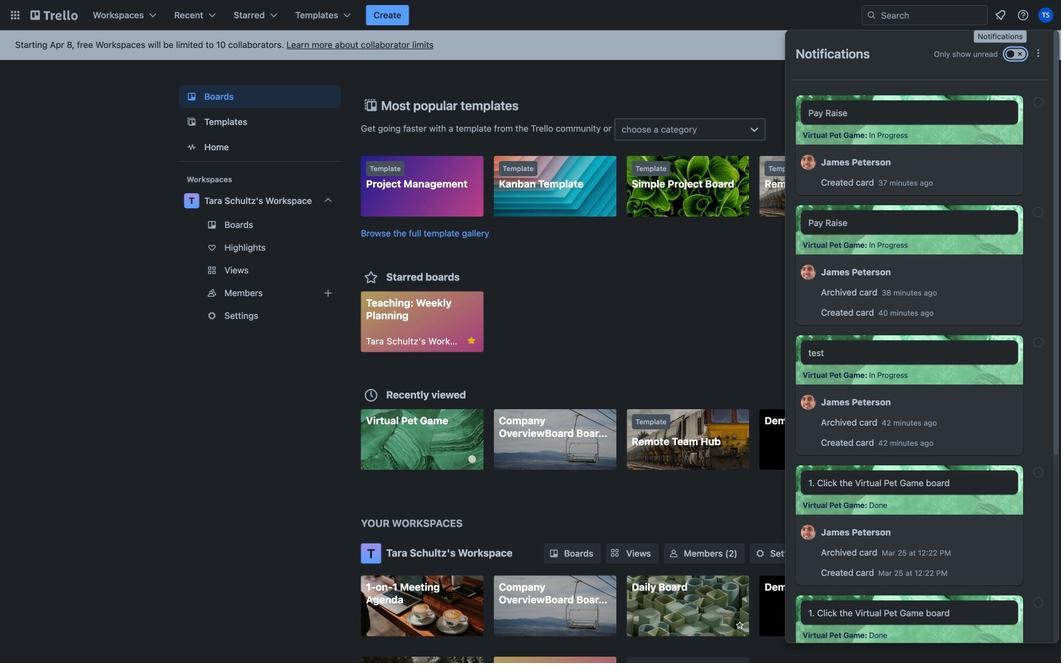 Task type: describe. For each thing, give the bounding box(es) containing it.
open information menu image
[[1017, 9, 1029, 21]]

click to star this board. it will be added to your starred list. image
[[731, 620, 743, 631]]

2 sm image from the left
[[667, 547, 680, 560]]

1 sm image from the left
[[548, 547, 560, 560]]

search image
[[867, 10, 877, 20]]

back to home image
[[30, 5, 78, 25]]

sm image
[[754, 547, 766, 560]]

james peterson (jamespeterson93) image
[[801, 263, 816, 282]]

home image
[[184, 140, 199, 155]]

primary element
[[0, 0, 1061, 30]]

1 james peterson (jamespeterson93) image from the top
[[801, 153, 816, 172]]

3 james peterson (jamespeterson93) image from the top
[[801, 523, 816, 542]]



Task type: vqa. For each thing, say whether or not it's contained in the screenshot.
sm icon to the left Team
no



Task type: locate. For each thing, give the bounding box(es) containing it.
0 vertical spatial james peterson (jamespeterson93) image
[[801, 153, 816, 172]]

tooltip
[[974, 30, 1027, 43]]

0 horizontal spatial sm image
[[548, 547, 560, 560]]

2 james peterson (jamespeterson93) image from the top
[[801, 393, 816, 412]]

add image
[[321, 285, 336, 301]]

tara schultz (taraschultz7) image
[[1038, 8, 1053, 23]]

template board image
[[184, 114, 199, 129]]

Search field
[[877, 6, 987, 24]]

2 vertical spatial james peterson (jamespeterson93) image
[[801, 523, 816, 542]]

james peterson (jamespeterson93) image
[[801, 153, 816, 172], [801, 393, 816, 412], [801, 523, 816, 542]]

board image
[[184, 89, 199, 104]]

1 horizontal spatial sm image
[[667, 547, 680, 560]]

0 notifications image
[[993, 8, 1008, 23]]

sm image
[[548, 547, 560, 560], [667, 547, 680, 560]]

1 vertical spatial james peterson (jamespeterson93) image
[[801, 393, 816, 412]]



